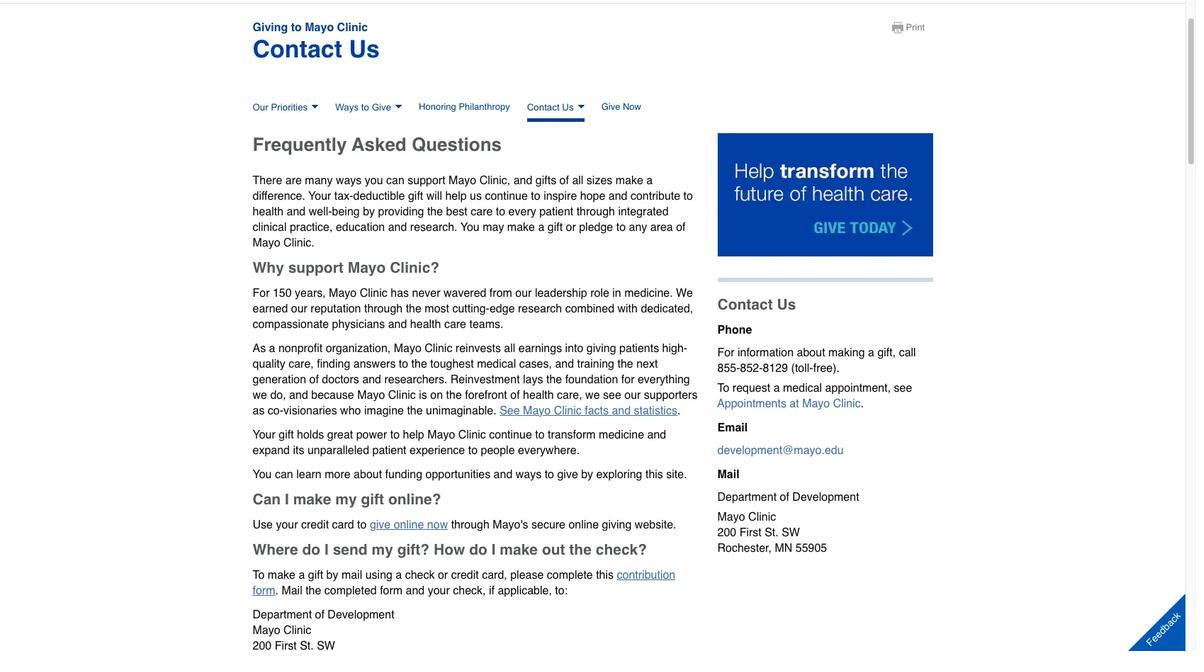 Task type: describe. For each thing, give the bounding box(es) containing it.
1 horizontal spatial give
[[601, 101, 620, 112]]

to down everywhere.
[[545, 468, 554, 481]]

gift?
[[397, 541, 430, 558]]

and down sizes at top
[[609, 190, 628, 202]]

and inside for 150 years, mayo clinic has never wavered from our leadership role in medicine. we earned our reputation through the most cutting-edge research combined with dedicated, compassionate physicians and health care teams.
[[388, 318, 407, 331]]

earnings
[[519, 342, 562, 355]]

contribute
[[631, 190, 680, 202]]

contact us button
[[527, 98, 584, 122]]

reinvests
[[456, 342, 501, 355]]

contribution
[[617, 569, 676, 582]]

gift inside your gift holds great power to help mayo clinic continue to transform medicine and expand its unparalleled patient experience to people everywhere.
[[279, 429, 294, 441]]

co-
[[268, 404, 284, 417]]

make down where
[[268, 569, 296, 582]]

learn
[[296, 468, 322, 481]]

to left any
[[616, 221, 626, 234]]

0 horizontal spatial our
[[291, 302, 307, 315]]

our inside as a nonprofit organization, mayo clinic reinvests all earnings into giving patients high- quality care, finding answers to the toughest medical cases, and training the next generation of doctors and researchers. reinvestment lays the foundation for everything we do, and because mayo clinic is on the forefront of health care, we see our supporters as co-visionaries who imagine the unimaginable.
[[625, 389, 641, 402]]

unimaginable.
[[426, 404, 497, 417]]

help transform the future of health care. give today. image
[[718, 133, 933, 256]]

if
[[489, 584, 495, 597]]

mayo's
[[493, 519, 528, 531]]

site.
[[666, 468, 687, 481]]

statistics
[[634, 404, 677, 417]]

2 we from the left
[[585, 389, 600, 402]]

role
[[590, 287, 609, 300]]

as
[[253, 342, 266, 355]]

funding
[[385, 468, 422, 481]]

power
[[356, 429, 387, 441]]

to inside for information about making a gift, call 855-852-8129 (toll-free). to request a medical appointment, see appointments at mayo clinic .
[[718, 382, 730, 395]]

you
[[365, 174, 383, 187]]

a down inspire
[[538, 221, 544, 234]]

2 horizontal spatial by
[[581, 468, 593, 481]]

the right lays
[[546, 373, 562, 386]]

check,
[[453, 584, 486, 597]]

pledge
[[579, 221, 613, 234]]

are
[[285, 174, 302, 187]]

more
[[325, 468, 351, 481]]

honoring philanthropy
[[419, 101, 510, 112]]

the up department of development mayo clinic
[[306, 584, 321, 597]]

unparalleled
[[307, 444, 369, 457]]

completed
[[324, 584, 377, 597]]

0 horizontal spatial support
[[288, 259, 344, 276]]

wavered
[[444, 287, 486, 300]]

of up because
[[309, 373, 319, 386]]

development for department of development mayo clinic
[[328, 609, 394, 621]]

a left mail
[[299, 569, 305, 582]]

priorities
[[271, 102, 308, 113]]

and left gifts
[[514, 174, 532, 187]]

about inside "frequently asked questions" main content
[[354, 468, 382, 481]]

to right the contribute
[[684, 190, 693, 202]]

0 horizontal spatial i
[[285, 491, 289, 508]]

how
[[434, 541, 465, 558]]

see inside as a nonprofit organization, mayo clinic reinvests all earnings into giving patients high- quality care, finding answers to the toughest medical cases, and training the next generation of doctors and researchers. reinvestment lays the foundation for everything we do, and because mayo clinic is on the forefront of health care, we see our supporters as co-visionaries who imagine the unimaginable.
[[603, 389, 621, 402]]

cutting-
[[452, 302, 490, 315]]

us inside dropdown button
[[562, 102, 574, 113]]

make down every
[[507, 221, 535, 234]]

0 horizontal spatial .
[[275, 584, 278, 597]]

mayo inside department of development mayo clinic
[[253, 624, 280, 637]]

200
[[718, 526, 736, 539]]

development@mayo.edu link
[[718, 444, 844, 457]]

0 horizontal spatial by
[[326, 569, 338, 582]]

researchers.
[[384, 373, 447, 386]]

feedback button
[[1116, 582, 1196, 651]]

training
[[577, 358, 614, 370]]

answers
[[353, 358, 396, 370]]

honoring philanthropy link
[[419, 98, 510, 121]]

care inside there are many ways you can support mayo clinic, and gifts of all sizes make a difference. your tax-deductible gift will help us continue to inspire hope and contribute to health and well-being by providing the best care to every patient through integrated clinical practice, education and research. you may make a gift or pledge to any area of mayo clinic.
[[471, 205, 493, 218]]

2 horizontal spatial contact
[[718, 296, 773, 313]]

the down is
[[407, 404, 423, 417]]

why support mayo clinic?
[[253, 259, 440, 276]]

do,
[[270, 389, 286, 402]]

1 horizontal spatial i
[[325, 541, 329, 558]]

from
[[490, 287, 512, 300]]

55905
[[796, 542, 827, 555]]

can i make my gift online?
[[253, 491, 441, 508]]

contact us link
[[253, 35, 380, 63]]

clinic inside department of development mayo clinic
[[284, 624, 311, 637]]

gift down inspire
[[548, 221, 563, 234]]

reputation
[[311, 302, 361, 315]]

tax-
[[334, 190, 353, 202]]

cases,
[[519, 358, 552, 370]]

can
[[253, 491, 281, 508]]

experience
[[410, 444, 465, 457]]

continue inside there are many ways you can support mayo clinic, and gifts of all sizes make a difference. your tax-deductible gift will help us continue to inspire hope and contribute to health and well-being by providing the best care to every patient through integrated clinical practice, education and research. you may make a gift or pledge to any area of mayo clinic.
[[485, 190, 528, 202]]

expand
[[253, 444, 290, 457]]

make down mayo's
[[500, 541, 538, 558]]

education
[[336, 221, 385, 234]]

1 online from the left
[[394, 519, 424, 531]]

at
[[790, 397, 799, 410]]

0 horizontal spatial credit
[[301, 519, 329, 531]]

is
[[419, 389, 427, 402]]

and down into at the left
[[555, 358, 574, 370]]

rochester,
[[718, 542, 772, 555]]

now
[[427, 519, 448, 531]]

dedicated,
[[641, 302, 693, 315]]

clinic?
[[390, 259, 440, 276]]

lays
[[523, 373, 543, 386]]

150
[[273, 287, 292, 300]]

frequently asked questions main content
[[253, 133, 701, 651]]

make down 'learn'
[[293, 491, 331, 508]]

about inside for information about making a gift, call 855-852-8129 (toll-free). to request a medical appointment, see appointments at mayo clinic .
[[797, 346, 825, 359]]

1 horizontal spatial our
[[515, 287, 532, 300]]

help inside your gift holds great power to help mayo clinic continue to transform medicine and expand its unparalleled patient experience to people everywhere.
[[403, 429, 424, 441]]

make right sizes at top
[[616, 174, 643, 187]]

why
[[253, 259, 284, 276]]

a down 8129
[[774, 382, 780, 395]]

applicable,
[[498, 584, 552, 597]]

send
[[333, 541, 368, 558]]

into
[[565, 342, 584, 355]]

on
[[430, 389, 443, 402]]

health inside for 150 years, mayo clinic has never wavered from our leadership role in medicine. we earned our reputation through the most cutting-edge research combined with dedicated, compassionate physicians and health care teams.
[[410, 318, 441, 331]]

see mayo clinic facts and statistics link
[[500, 404, 677, 417]]

clinic inside your gift holds great power to help mayo clinic continue to transform medicine and expand its unparalleled patient experience to people everywhere.
[[458, 429, 486, 441]]

1 vertical spatial can
[[275, 468, 293, 481]]

1 vertical spatial giving
[[602, 519, 632, 531]]

who
[[340, 404, 361, 417]]

philanthropy
[[459, 101, 510, 112]]

the inside there are many ways you can support mayo clinic, and gifts of all sizes make a difference. your tax-deductible gift will help us continue to inspire hope and contribute to health and well-being by providing the best care to every patient through integrated clinical practice, education and research. you may make a gift or pledge to any area of mayo clinic.
[[427, 205, 443, 218]]

to down gifts
[[531, 190, 541, 202]]

gift left will
[[408, 190, 423, 202]]

appointment,
[[825, 382, 891, 395]]

to up the you can learn more about funding opportunities and ways to give by exploring this site.
[[468, 444, 478, 457]]

medical inside as a nonprofit organization, mayo clinic reinvests all earnings into giving patients high- quality care, finding answers to the toughest medical cases, and training the next generation of doctors and researchers. reinvestment lays the foundation for everything we do, and because mayo clinic is on the forefront of health care, we see our supporters as co-visionaries who imagine the unimaginable.
[[477, 358, 516, 370]]

appointments
[[718, 397, 787, 410]]

to up may
[[496, 205, 505, 218]]

continue inside your gift holds great power to help mayo clinic continue to transform medicine and expand its unparalleled patient experience to people everywhere.
[[489, 429, 532, 441]]

every
[[509, 205, 536, 218]]

to right power
[[390, 429, 400, 441]]

0 horizontal spatial you
[[253, 468, 272, 481]]

. inside for information about making a gift, call 855-852-8129 (toll-free). to request a medical appointment, see appointments at mayo clinic .
[[861, 397, 864, 410]]

foundation
[[565, 373, 618, 386]]

support inside there are many ways you can support mayo clinic, and gifts of all sizes make a difference. your tax-deductible gift will help us continue to inspire hope and contribute to health and well-being by providing the best care to every patient through integrated clinical practice, education and research. you may make a gift or pledge to any area of mayo clinic.
[[408, 174, 446, 187]]

finding
[[317, 358, 350, 370]]

honoring
[[419, 101, 456, 112]]

patient inside your gift holds great power to help mayo clinic continue to transform medicine and expand its unparalleled patient experience to people everywhere.
[[372, 444, 406, 457]]

high-
[[662, 342, 688, 355]]

a right 'using'
[[396, 569, 402, 582]]

0 horizontal spatial your
[[276, 519, 298, 531]]

of inside department of development mayo clinic
[[315, 609, 325, 621]]

making
[[828, 346, 865, 359]]

giving to mayo clinic contact us
[[253, 21, 380, 63]]

phone
[[718, 324, 752, 336]]

the up unimaginable. at the bottom
[[446, 389, 462, 402]]

and down the providing
[[388, 221, 407, 234]]

1 vertical spatial my
[[372, 541, 393, 558]]

where do i send my gift? how do i make out the check?
[[253, 541, 647, 558]]

(toll-
[[791, 362, 813, 375]]

generation
[[253, 373, 306, 386]]

1 vertical spatial give
[[370, 519, 391, 531]]

mail inside "frequently asked questions" main content
[[282, 584, 302, 597]]

for for for 150 years, mayo clinic has never wavered from our leadership role in medicine. we earned our reputation through the most cutting-edge research combined with dedicated, compassionate physicians and health care teams.
[[253, 287, 270, 300]]

all inside there are many ways you can support mayo clinic, and gifts of all sizes make a difference. your tax-deductible gift will help us continue to inspire hope and contribute to health and well-being by providing the best care to every patient through integrated clinical practice, education and research. you may make a gift or pledge to any area of mayo clinic.
[[572, 174, 584, 187]]

give inside popup button
[[372, 102, 391, 113]]

your inside there are many ways you can support mayo clinic, and gifts of all sizes make a difference. your tax-deductible gift will help us continue to inspire hope and contribute to health and well-being by providing the best care to every patient through integrated clinical practice, education and research. you may make a gift or pledge to any area of mayo clinic.
[[308, 190, 331, 202]]

giving inside as a nonprofit organization, mayo clinic reinvests all earnings into giving patients high- quality care, finding answers to the toughest medical cases, and training the next generation of doctors and researchers. reinvestment lays the foundation for everything we do, and because mayo clinic is on the forefront of health care, we see our supporters as co-visionaries who imagine the unimaginable.
[[587, 342, 616, 355]]

2 form from the left
[[380, 584, 403, 597]]

area
[[650, 221, 673, 234]]

and up practice,
[[287, 205, 306, 218]]

2 horizontal spatial us
[[777, 296, 796, 313]]

may
[[483, 221, 504, 234]]

please
[[510, 569, 544, 582]]

2 online from the left
[[569, 519, 599, 531]]

1 vertical spatial or
[[438, 569, 448, 582]]

the up for
[[618, 358, 633, 370]]

visionaries
[[284, 404, 337, 417]]

see inside for information about making a gift, call 855-852-8129 (toll-free). to request a medical appointment, see appointments at mayo clinic .
[[894, 382, 912, 395]]

facts
[[585, 404, 609, 417]]



Task type: locate. For each thing, give the bounding box(es) containing it.
toughest
[[430, 358, 474, 370]]

contact inside giving to mayo clinic contact us
[[253, 35, 342, 63]]

2 horizontal spatial i
[[492, 541, 496, 558]]

support up will
[[408, 174, 446, 187]]

1 horizontal spatial care
[[471, 205, 493, 218]]

1 horizontal spatial medical
[[783, 382, 822, 395]]

doctors
[[322, 373, 359, 386]]

of right area
[[676, 221, 686, 234]]

mail down where
[[282, 584, 302, 597]]

you up can
[[253, 468, 272, 481]]

patient down inspire
[[539, 205, 574, 218]]

to inside "frequently asked questions" main content
[[253, 569, 265, 582]]

1 horizontal spatial you
[[461, 221, 480, 234]]

the down will
[[427, 205, 443, 218]]

1 horizontal spatial department
[[718, 491, 777, 504]]

mail down email in the bottom right of the page
[[718, 468, 740, 481]]

clinical
[[253, 221, 287, 234]]

contact down giving to mayo clinic link at the top
[[253, 35, 342, 63]]

medical up at
[[783, 382, 822, 395]]

2 vertical spatial through
[[451, 519, 490, 531]]

0 vertical spatial credit
[[301, 519, 329, 531]]

0 vertical spatial or
[[566, 221, 576, 234]]

1 vertical spatial you
[[253, 468, 272, 481]]

health inside there are many ways you can support mayo clinic, and gifts of all sizes make a difference. your tax-deductible gift will help us continue to inspire hope and contribute to health and well-being by providing the best care to every patient through integrated clinical practice, education and research. you may make a gift or pledge to any area of mayo clinic.
[[253, 205, 284, 218]]

0 vertical spatial development
[[793, 491, 859, 504]]

contact up phone
[[718, 296, 773, 313]]

0 vertical spatial all
[[572, 174, 584, 187]]

our down for
[[625, 389, 641, 402]]

form down 'using'
[[380, 584, 403, 597]]

support up years,
[[288, 259, 344, 276]]

you down "best"
[[461, 221, 480, 234]]

has
[[391, 287, 409, 300]]

continue up people
[[489, 429, 532, 441]]

development inside department of development mayo clinic
[[328, 609, 394, 621]]

any
[[629, 221, 647, 234]]

the down never
[[406, 302, 422, 315]]

through inside there are many ways you can support mayo clinic, and gifts of all sizes make a difference. your tax-deductible gift will help us continue to inspire hope and contribute to health and well-being by providing the best care to every patient through integrated clinical practice, education and research. you may make a gift or pledge to any area of mayo clinic.
[[577, 205, 615, 218]]

to down 855-
[[718, 382, 730, 395]]

mail
[[718, 468, 740, 481], [282, 584, 302, 597]]

clinic
[[337, 21, 368, 34], [360, 287, 388, 300], [425, 342, 452, 355], [388, 389, 416, 402], [833, 397, 861, 410], [554, 404, 582, 417], [458, 429, 486, 441], [748, 511, 776, 523], [284, 624, 311, 637]]

research
[[518, 302, 562, 315]]

imagine
[[364, 404, 404, 417]]

help
[[445, 190, 467, 202], [403, 429, 424, 441]]

0 vertical spatial by
[[363, 205, 375, 218]]

1 vertical spatial for
[[718, 346, 735, 359]]

1 vertical spatial patient
[[372, 444, 406, 457]]

appointments at mayo clinic link
[[718, 397, 861, 410]]

1 vertical spatial to
[[253, 569, 265, 582]]

for 150 years, mayo clinic has never wavered from our leadership role in medicine. we earned our reputation through the most cutting-edge research combined with dedicated, compassionate physicians and health care teams.
[[253, 287, 693, 331]]

do right where
[[302, 541, 320, 558]]

a left gift,
[[868, 346, 875, 359]]

to up researchers.
[[399, 358, 408, 370]]

for information about making a gift, call 855-852-8129 (toll-free). to request a medical appointment, see appointments at mayo clinic .
[[718, 346, 916, 410]]

clinic inside for information about making a gift, call 855-852-8129 (toll-free). to request a medical appointment, see appointments at mayo clinic .
[[833, 397, 861, 410]]

department inside department of development mayo clinic
[[253, 609, 312, 621]]

2 do from the left
[[469, 541, 487, 558]]

your up the well-
[[308, 190, 331, 202]]

of up inspire
[[560, 174, 569, 187]]

nonprofit
[[278, 342, 323, 355]]

0 horizontal spatial my
[[335, 491, 357, 508]]

medical inside for information about making a gift, call 855-852-8129 (toll-free). to request a medical appointment, see appointments at mayo clinic .
[[783, 382, 822, 395]]

all up hope
[[572, 174, 584, 187]]

care
[[471, 205, 493, 218], [444, 318, 466, 331]]

0 vertical spatial department
[[718, 491, 777, 504]]

email
[[718, 421, 748, 434]]

department inside department of development mayo clinic 200 first st. sw rochester, mn 55905
[[718, 491, 777, 504]]

0 vertical spatial health
[[253, 205, 284, 218]]

for for for information about making a gift, call 855-852-8129 (toll-free). to request a medical appointment, see appointments at mayo clinic .
[[718, 346, 735, 359]]

mayo
[[305, 21, 334, 34], [449, 174, 476, 187], [253, 236, 280, 249], [348, 259, 386, 276], [329, 287, 357, 300], [394, 342, 422, 355], [357, 389, 385, 402], [802, 397, 830, 410], [523, 404, 551, 417], [427, 429, 455, 441], [718, 511, 745, 523], [253, 624, 280, 637]]

0 horizontal spatial or
[[438, 569, 448, 582]]

1 horizontal spatial for
[[718, 346, 735, 359]]

1 horizontal spatial patient
[[539, 205, 574, 218]]

can inside there are many ways you can support mayo clinic, and gifts of all sizes make a difference. your tax-deductible gift will help us continue to inspire hope and contribute to health and well-being by providing the best care to every patient through integrated clinical practice, education and research. you may make a gift or pledge to any area of mayo clinic.
[[386, 174, 405, 187]]

exploring
[[596, 468, 642, 481]]

0 horizontal spatial care,
[[289, 358, 314, 370]]

. down where
[[275, 584, 278, 597]]

and inside your gift holds great power to help mayo clinic continue to transform medicine and expand its unparalleled patient experience to people everywhere.
[[647, 429, 666, 441]]

a right "as"
[[269, 342, 275, 355]]

0 horizontal spatial health
[[253, 205, 284, 218]]

contact
[[253, 35, 342, 63], [527, 102, 560, 113], [718, 296, 773, 313]]

2 horizontal spatial our
[[625, 389, 641, 402]]

1 horizontal spatial all
[[572, 174, 584, 187]]

0 vertical spatial mail
[[718, 468, 740, 481]]

because
[[311, 389, 354, 402]]

online up gift?
[[394, 519, 424, 531]]

leadership
[[535, 287, 587, 300]]

make
[[616, 174, 643, 187], [507, 221, 535, 234], [293, 491, 331, 508], [500, 541, 538, 558], [268, 569, 296, 582]]

development inside department of development mayo clinic 200 first st. sw rochester, mn 55905
[[793, 491, 859, 504]]

1 vertical spatial department
[[253, 609, 312, 621]]

. mail the completed form and your check, if applicable, to:
[[275, 584, 568, 597]]

0 vertical spatial contact us
[[527, 102, 574, 113]]

mayo inside your gift holds great power to help mayo clinic continue to transform medicine and expand its unparalleled patient experience to people everywhere.
[[427, 429, 455, 441]]

department
[[718, 491, 777, 504], [253, 609, 312, 621]]

1 horizontal spatial ways
[[516, 468, 542, 481]]

and down 'check'
[[406, 584, 425, 597]]

give down everywhere.
[[557, 468, 578, 481]]

most
[[425, 302, 449, 315]]

1 horizontal spatial .
[[677, 404, 681, 417]]

855-
[[718, 362, 740, 375]]

0 vertical spatial through
[[577, 205, 615, 218]]

opportunities
[[426, 468, 491, 481]]

care inside for 150 years, mayo clinic has never wavered from our leadership role in medicine. we earned our reputation through the most cutting-edge research combined with dedicated, compassionate physicians and health care teams.
[[444, 318, 466, 331]]

form
[[253, 584, 275, 597], [380, 584, 403, 597]]

ways
[[335, 102, 359, 113]]

contact us right the "philanthropy"
[[527, 102, 574, 113]]

1 vertical spatial us
[[562, 102, 574, 113]]

1 do from the left
[[302, 541, 320, 558]]

clinic inside giving to mayo clinic contact us
[[337, 21, 368, 34]]

0 horizontal spatial give
[[370, 519, 391, 531]]

contact us
[[527, 102, 574, 113], [718, 296, 796, 313]]

1 vertical spatial medical
[[783, 382, 822, 395]]

and up medicine on the right bottom of page
[[612, 404, 631, 417]]

health
[[253, 205, 284, 218], [410, 318, 441, 331], [523, 389, 554, 402]]

0 horizontal spatial help
[[403, 429, 424, 441]]

2 horizontal spatial through
[[577, 205, 615, 218]]

all inside as a nonprofit organization, mayo clinic reinvests all earnings into giving patients high- quality care, finding answers to the toughest medical cases, and training the next generation of doctors and researchers. reinvestment lays the foundation for everything we do, and because mayo clinic is on the forefront of health care, we see our supporters as co-visionaries who imagine the unimaginable.
[[504, 342, 515, 355]]

clinic inside for 150 years, mayo clinic has never wavered from our leadership role in medicine. we earned our reputation through the most cutting-edge research combined with dedicated, compassionate physicians and health care teams.
[[360, 287, 388, 300]]

do down use your credit card to give online now through mayo's secure online giving website.
[[469, 541, 487, 558]]

0 vertical spatial you
[[461, 221, 480, 234]]

supporters
[[644, 389, 698, 402]]

1 horizontal spatial this
[[646, 468, 663, 481]]

ways up tax-
[[336, 174, 362, 187]]

ways down everywhere.
[[516, 468, 542, 481]]

menu bar containing honoring philanthropy
[[253, 98, 641, 122]]

there are many ways you can support mayo clinic, and gifts of all sizes make a difference. your tax-deductible gift will help us continue to inspire hope and contribute to health and well-being by providing the best care to every patient through integrated clinical practice, education and research. you may make a gift or pledge to any area of mayo clinic.
[[253, 174, 693, 249]]

form down where
[[253, 584, 275, 597]]

online
[[394, 519, 424, 531], [569, 519, 599, 531]]

gifts
[[536, 174, 556, 187]]

you inside there are many ways you can support mayo clinic, and gifts of all sizes make a difference. your tax-deductible gift will help us continue to inspire hope and contribute to health and well-being by providing the best care to every patient through integrated clinical practice, education and research. you may make a gift or pledge to any area of mayo clinic.
[[461, 221, 480, 234]]

0 horizontal spatial this
[[596, 569, 614, 582]]

give online now link
[[370, 519, 448, 531]]

to right ways
[[361, 102, 369, 113]]

gift
[[408, 190, 423, 202], [548, 221, 563, 234], [279, 429, 294, 441], [361, 491, 384, 508], [308, 569, 323, 582]]

to inside giving to mayo clinic contact us
[[291, 21, 302, 34]]

care down us
[[471, 205, 493, 218]]

your
[[276, 519, 298, 531], [428, 584, 450, 597]]

1 horizontal spatial about
[[797, 346, 825, 359]]

0 horizontal spatial do
[[302, 541, 320, 558]]

menu bar
[[253, 98, 641, 122]]

see mayo clinic facts and statistics .
[[500, 404, 681, 417]]

our up compassionate
[[291, 302, 307, 315]]

8129
[[763, 362, 788, 375]]

of up see
[[510, 389, 520, 402]]

credit up check,
[[451, 569, 479, 582]]

your inside your gift holds great power to help mayo clinic continue to transform medicine and expand its unparalleled patient experience to people everywhere.
[[253, 429, 276, 441]]

of up sw
[[780, 491, 789, 504]]

0 horizontal spatial to
[[253, 569, 265, 582]]

1 vertical spatial care,
[[557, 389, 582, 402]]

us inside giving to mayo clinic contact us
[[349, 35, 380, 63]]

check?
[[596, 541, 647, 558]]

you can learn more about funding opportunities and ways to give by exploring this site.
[[253, 468, 687, 481]]

gift,
[[878, 346, 896, 359]]

health up the clinical
[[253, 205, 284, 218]]

of inside department of development mayo clinic 200 first st. sw rochester, mn 55905
[[780, 491, 789, 504]]

being
[[332, 205, 360, 218]]

care, down nonprofit
[[289, 358, 314, 370]]

hope
[[580, 190, 605, 202]]

1 horizontal spatial contact
[[527, 102, 560, 113]]

and
[[514, 174, 532, 187], [609, 190, 628, 202], [287, 205, 306, 218], [388, 221, 407, 234], [388, 318, 407, 331], [555, 358, 574, 370], [362, 373, 381, 386], [289, 389, 308, 402], [612, 404, 631, 417], [647, 429, 666, 441], [494, 468, 513, 481], [406, 584, 425, 597]]

0 horizontal spatial we
[[253, 389, 267, 402]]

us
[[470, 190, 482, 202]]

our priorities button
[[253, 98, 318, 122]]

1 vertical spatial contact us
[[718, 296, 796, 313]]

its
[[293, 444, 304, 457]]

mayo inside for 150 years, mayo clinic has never wavered from our leadership role in medicine. we earned our reputation through the most cutting-edge research combined with dedicated, compassionate physicians and health care teams.
[[329, 287, 357, 300]]

0 vertical spatial your
[[276, 519, 298, 531]]

our priorities
[[253, 102, 308, 113]]

1 horizontal spatial credit
[[451, 569, 479, 582]]

1 horizontal spatial health
[[410, 318, 441, 331]]

your gift holds great power to help mayo clinic continue to transform medicine and expand its unparalleled patient experience to people everywhere.
[[253, 429, 666, 457]]

help inside there are many ways you can support mayo clinic, and gifts of all sizes make a difference. your tax-deductible gift will help us continue to inspire hope and contribute to health and well-being by providing the best care to every patient through integrated clinical practice, education and research. you may make a gift or pledge to any area of mayo clinic.
[[445, 190, 467, 202]]

online right secure
[[569, 519, 599, 531]]

2 horizontal spatial health
[[523, 389, 554, 402]]

help up 'experience'
[[403, 429, 424, 441]]

1 horizontal spatial give
[[557, 468, 578, 481]]

0 horizontal spatial through
[[364, 302, 403, 315]]

0 horizontal spatial us
[[349, 35, 380, 63]]

a inside as a nonprofit organization, mayo clinic reinvests all earnings into giving patients high- quality care, finding answers to the toughest medical cases, and training the next generation of doctors and researchers. reinvestment lays the foundation for everything we do, and because mayo clinic is on the forefront of health care, we see our supporters as co-visionaries who imagine the unimaginable.
[[269, 342, 275, 355]]

ways inside there are many ways you can support mayo clinic, and gifts of all sizes make a difference. your tax-deductible gift will help us continue to inspire hope and contribute to health and well-being by providing the best care to every patient through integrated clinical practice, education and research. you may make a gift or pledge to any area of mayo clinic.
[[336, 174, 362, 187]]

1 form from the left
[[253, 584, 275, 597]]

department of development mayo clinic 200 first st. sw rochester, mn 55905
[[718, 491, 859, 555]]

0 vertical spatial medical
[[477, 358, 516, 370]]

development for department of development mayo clinic 200 first st. sw rochester, mn 55905
[[793, 491, 859, 504]]

0 vertical spatial to
[[718, 382, 730, 395]]

to up everywhere.
[[535, 429, 545, 441]]

by inside there are many ways you can support mayo clinic, and gifts of all sizes make a difference. your tax-deductible gift will help us continue to inspire hope and contribute to health and well-being by providing the best care to every patient through integrated clinical practice, education and research. you may make a gift or pledge to any area of mayo clinic.
[[363, 205, 375, 218]]

through inside for 150 years, mayo clinic has never wavered from our leadership role in medicine. we earned our reputation through the most cutting-edge research combined with dedicated, compassionate physicians and health care teams.
[[364, 302, 403, 315]]

my up card on the left
[[335, 491, 357, 508]]

1 vertical spatial mail
[[282, 584, 302, 597]]

about right more
[[354, 468, 382, 481]]

give right ways
[[372, 102, 391, 113]]

mail
[[342, 569, 362, 582]]

i left send
[[325, 541, 329, 558]]

for inside for 150 years, mayo clinic has never wavered from our leadership role in medicine. we earned our reputation through the most cutting-edge research combined with dedicated, compassionate physicians and health care teams.
[[253, 287, 270, 300]]

1 horizontal spatial by
[[363, 205, 375, 218]]

1 vertical spatial ways
[[516, 468, 542, 481]]

use
[[253, 519, 273, 531]]

gift left online?
[[361, 491, 384, 508]]

1 horizontal spatial online
[[569, 519, 599, 531]]

contribution form
[[253, 569, 676, 597]]

1 vertical spatial development
[[328, 609, 394, 621]]

and down people
[[494, 468, 513, 481]]

can
[[386, 174, 405, 187], [275, 468, 293, 481]]

1 vertical spatial this
[[596, 569, 614, 582]]

give left now
[[601, 101, 620, 112]]

health down lays
[[523, 389, 554, 402]]

people
[[481, 444, 515, 457]]

contact us inside contact us dropdown button
[[527, 102, 574, 113]]

0 vertical spatial giving
[[587, 342, 616, 355]]

or inside there are many ways you can support mayo clinic, and gifts of all sizes make a difference. your tax-deductible gift will help us continue to inspire hope and contribute to health and well-being by providing the best care to every patient through integrated clinical practice, education and research. you may make a gift or pledge to any area of mayo clinic.
[[566, 221, 576, 234]]

1 horizontal spatial your
[[428, 584, 450, 597]]

1 horizontal spatial my
[[372, 541, 393, 558]]

mayo inside giving to mayo clinic contact us
[[305, 21, 334, 34]]

0 horizontal spatial contact
[[253, 35, 342, 63]]

clinic inside department of development mayo clinic 200 first st. sw rochester, mn 55905
[[748, 511, 776, 523]]

through
[[577, 205, 615, 218], [364, 302, 403, 315], [451, 519, 490, 531]]

0 vertical spatial this
[[646, 468, 663, 481]]

to right card on the left
[[357, 519, 367, 531]]

about up (toll-
[[797, 346, 825, 359]]

department down where
[[253, 609, 312, 621]]

a up the contribute
[[647, 174, 653, 187]]

and down the has
[[388, 318, 407, 331]]

form inside contribution form
[[253, 584, 275, 597]]

forefront
[[465, 389, 507, 402]]

0 vertical spatial support
[[408, 174, 446, 187]]

teams.
[[469, 318, 504, 331]]

0 vertical spatial patient
[[539, 205, 574, 218]]

the inside for 150 years, mayo clinic has never wavered from our leadership role in medicine. we earned our reputation through the most cutting-edge research combined with dedicated, compassionate physicians and health care teams.
[[406, 302, 422, 315]]

1 we from the left
[[253, 389, 267, 402]]

0 vertical spatial about
[[797, 346, 825, 359]]

the up researchers.
[[411, 358, 427, 370]]

transform
[[548, 429, 596, 441]]

us up information
[[777, 296, 796, 313]]

0 horizontal spatial online
[[394, 519, 424, 531]]

1 horizontal spatial or
[[566, 221, 576, 234]]

credit left card on the left
[[301, 519, 329, 531]]

next
[[637, 358, 658, 370]]

credit
[[301, 519, 329, 531], [451, 569, 479, 582]]

contact inside contact us dropdown button
[[527, 102, 560, 113]]

2 vertical spatial by
[[326, 569, 338, 582]]

everything
[[638, 373, 690, 386]]

to inside popup button
[[361, 102, 369, 113]]

online?
[[388, 491, 441, 508]]

0 vertical spatial continue
[[485, 190, 528, 202]]

quality
[[253, 358, 285, 370]]

questions
[[412, 134, 502, 155]]

this left site.
[[646, 468, 663, 481]]

can right you
[[386, 174, 405, 187]]

1 vertical spatial health
[[410, 318, 441, 331]]

department for department of development mayo clinic
[[253, 609, 312, 621]]

us up ways to give
[[349, 35, 380, 63]]

0 vertical spatial can
[[386, 174, 405, 187]]

1 vertical spatial continue
[[489, 429, 532, 441]]

combined
[[565, 302, 614, 315]]

or right 'check'
[[438, 569, 448, 582]]

mayo inside for information about making a gift, call 855-852-8129 (toll-free). to request a medical appointment, see appointments at mayo clinic .
[[802, 397, 830, 410]]

0 vertical spatial care
[[471, 205, 493, 218]]

gift left mail
[[308, 569, 323, 582]]

to inside as a nonprofit organization, mayo clinic reinvests all earnings into giving patients high- quality care, finding answers to the toughest medical cases, and training the next generation of doctors and researchers. reinvestment lays the foundation for everything we do, and because mayo clinic is on the forefront of health care, we see our supporters as co-visionaries who imagine the unimaginable.
[[399, 358, 408, 370]]

using
[[365, 569, 393, 582]]

development up sw
[[793, 491, 859, 504]]

secure
[[532, 519, 566, 531]]

health inside as a nonprofit organization, mayo clinic reinvests all earnings into giving patients high- quality care, finding answers to the toughest medical cases, and training the next generation of doctors and researchers. reinvestment lays the foundation for everything we do, and because mayo clinic is on the forefront of health care, we see our supporters as co-visionaries who imagine the unimaginable.
[[523, 389, 554, 402]]

patient inside there are many ways you can support mayo clinic, and gifts of all sizes make a difference. your tax-deductible gift will help us continue to inspire hope and contribute to health and well-being by providing the best care to every patient through integrated clinical practice, education and research. you may make a gift or pledge to any area of mayo clinic.
[[539, 205, 574, 218]]

i up card,
[[492, 541, 496, 558]]

in
[[613, 287, 621, 300]]

0 vertical spatial my
[[335, 491, 357, 508]]

0 vertical spatial ways
[[336, 174, 362, 187]]

contact us up phone
[[718, 296, 796, 313]]

through up pledge
[[577, 205, 615, 218]]

and down answers
[[362, 373, 381, 386]]

0 horizontal spatial see
[[603, 389, 621, 402]]

1 vertical spatial help
[[403, 429, 424, 441]]

all left earnings on the left of page
[[504, 342, 515, 355]]

care, up see mayo clinic facts and statistics link in the bottom of the page
[[557, 389, 582, 402]]

0 vertical spatial your
[[308, 190, 331, 202]]

through down the has
[[364, 302, 403, 315]]

for
[[253, 287, 270, 300], [718, 346, 735, 359]]

department for department of development mayo clinic 200 first st. sw rochester, mn 55905
[[718, 491, 777, 504]]

mayo inside department of development mayo clinic 200 first st. sw rochester, mn 55905
[[718, 511, 745, 523]]

can left 'learn'
[[275, 468, 293, 481]]

0 horizontal spatial contact us
[[527, 102, 574, 113]]

development@mayo.edu
[[718, 444, 844, 457]]

1 vertical spatial credit
[[451, 569, 479, 582]]

research.
[[410, 221, 458, 234]]

2 vertical spatial us
[[777, 296, 796, 313]]

frequently asked questions
[[253, 134, 502, 155]]

your up expand
[[253, 429, 276, 441]]

compassionate
[[253, 318, 329, 331]]

0 horizontal spatial can
[[275, 468, 293, 481]]

physicians
[[332, 318, 385, 331]]

by left exploring
[[581, 468, 593, 481]]

for inside for information about making a gift, call 855-852-8129 (toll-free). to request a medical appointment, see appointments at mayo clinic .
[[718, 346, 735, 359]]

1 vertical spatial our
[[291, 302, 307, 315]]

well-
[[309, 205, 332, 218]]

. down the supporters
[[677, 404, 681, 417]]

the right out
[[569, 541, 592, 558]]

your down to make a gift by mail using a check or credit card, please complete this
[[428, 584, 450, 597]]

as a nonprofit organization, mayo clinic reinvests all earnings into giving patients high- quality care, finding answers to the toughest medical cases, and training the next generation of doctors and researchers. reinvestment lays the foundation for everything we do, and because mayo clinic is on the forefront of health care, we see our supporters as co-visionaries who imagine the unimaginable.
[[253, 342, 698, 417]]

do
[[302, 541, 320, 558], [469, 541, 487, 558]]

and up visionaries
[[289, 389, 308, 402]]

0 horizontal spatial care
[[444, 318, 466, 331]]

1 horizontal spatial see
[[894, 382, 912, 395]]

medical up reinvestment
[[477, 358, 516, 370]]

as
[[253, 404, 265, 417]]

1 horizontal spatial to
[[718, 382, 730, 395]]

to
[[291, 21, 302, 34], [361, 102, 369, 113], [531, 190, 541, 202], [684, 190, 693, 202], [496, 205, 505, 218], [616, 221, 626, 234], [399, 358, 408, 370], [390, 429, 400, 441], [535, 429, 545, 441], [468, 444, 478, 457], [545, 468, 554, 481], [357, 519, 367, 531]]

1 vertical spatial support
[[288, 259, 344, 276]]

1 horizontal spatial your
[[308, 190, 331, 202]]

by up education
[[363, 205, 375, 218]]

department up first
[[718, 491, 777, 504]]

many
[[305, 174, 333, 187]]

0 horizontal spatial your
[[253, 429, 276, 441]]



Task type: vqa. For each thing, say whether or not it's contained in the screenshot.


